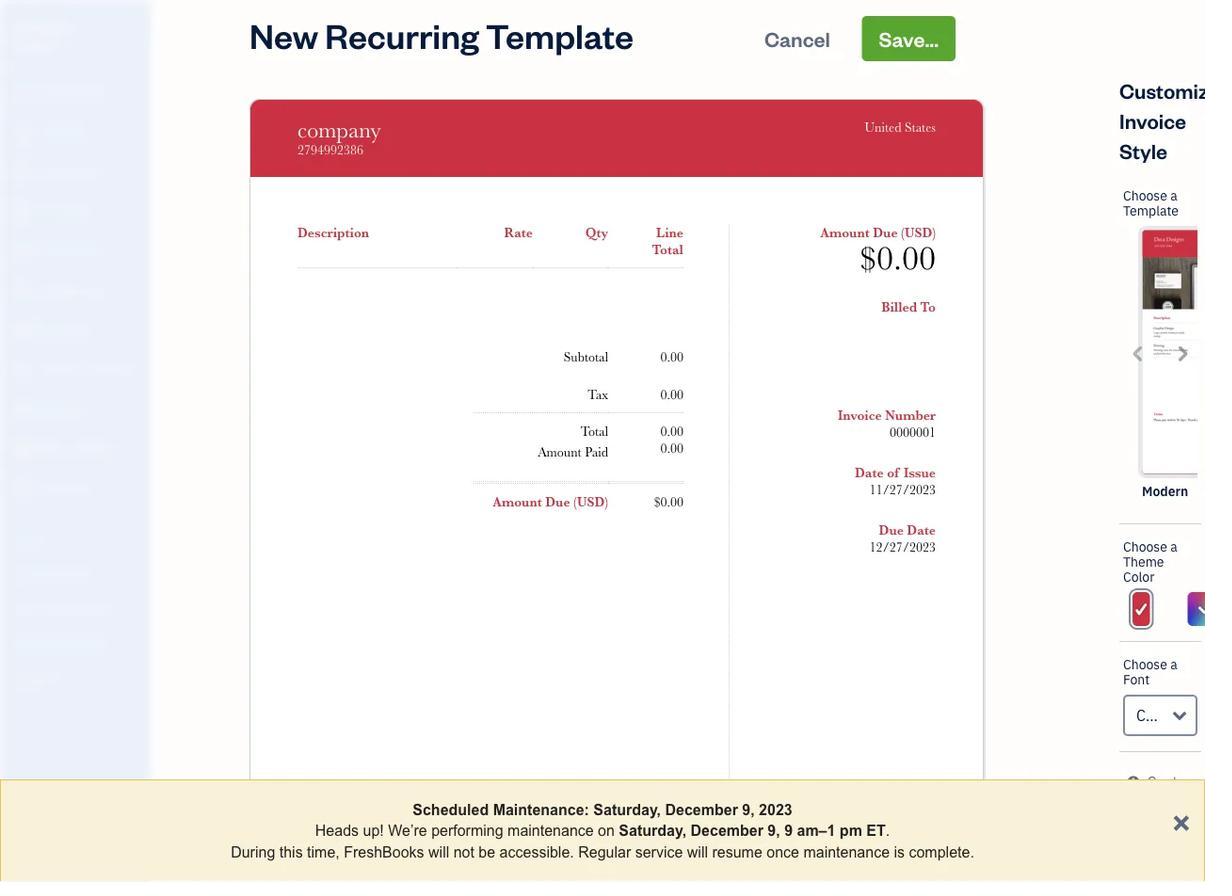 Task type: vqa. For each thing, say whether or not it's contained in the screenshot.
DUE to the middle
yes



Task type: describe. For each thing, give the bounding box(es) containing it.
11/27/2023 button
[[838, 482, 951, 499]]

custom image
[[1197, 598, 1206, 621]]

cancel
[[765, 25, 831, 52]]

regular
[[579, 844, 631, 861]]

total inside total amount paid
[[581, 424, 609, 439]]

amount inside total amount paid
[[538, 445, 582, 460]]

.
[[886, 823, 890, 840]]

subtotal
[[564, 349, 609, 365]]

theme
[[1124, 553, 1165, 571]]

classic
[[1137, 706, 1184, 726]]

timer image
[[12, 361, 35, 380]]

amount for amount due ( usd )
[[493, 495, 542, 510]]

) for amount due ( usd )
[[605, 495, 609, 510]]

complete.
[[910, 844, 975, 861]]

due date 12/27/2023
[[870, 523, 936, 555]]

description
[[298, 225, 369, 240]]

recurring
[[325, 12, 479, 57]]

once
[[767, 844, 800, 861]]

pm
[[840, 823, 863, 840]]

company 2794992386
[[298, 117, 381, 157]]

choose for font
[[1124, 656, 1168, 674]]

0 vertical spatial total
[[652, 242, 684, 257]]

time,
[[307, 844, 340, 861]]

we're
[[388, 823, 427, 840]]

apps
[[14, 531, 42, 546]]

is
[[894, 844, 905, 861]]

company for company owner
[[15, 17, 73, 35]]

amount due ( usd )
[[493, 495, 609, 510]]

9
[[785, 823, 793, 840]]

qty
[[586, 225, 609, 240]]

states
[[905, 120, 936, 135]]

company owner
[[15, 17, 73, 53]]

performing
[[432, 823, 504, 840]]

this
[[280, 844, 303, 861]]

scheduled
[[413, 802, 489, 819]]

team
[[14, 566, 44, 581]]

number
[[886, 408, 936, 423]]

dashboard image
[[12, 84, 35, 103]]

bank
[[14, 635, 41, 651]]

invoice
[[838, 408, 882, 423]]

template for choose a template
[[1124, 202, 1179, 219]]

( for amount due ( usd ) $0.00
[[902, 225, 905, 240]]

apps link
[[5, 523, 145, 556]]

of
[[888, 466, 900, 481]]

1 will from the left
[[429, 844, 450, 861]]

et
[[867, 823, 886, 840]]

a for choose a font
[[1171, 656, 1178, 674]]

) for amount due ( usd ) $0.00
[[933, 225, 936, 240]]

invoice number 0000001
[[838, 408, 936, 440]]

1 vertical spatial customiz
[[1148, 773, 1206, 883]]

amount for amount due ( usd ) $0.00
[[821, 225, 870, 240]]

Font field
[[1124, 695, 1198, 737]]

exclamationcircle image
[[1128, 772, 1141, 795]]

main element
[[0, 0, 198, 883]]

services
[[68, 601, 114, 616]]

settings
[[14, 670, 57, 686]]

company for company 2794992386
[[298, 117, 381, 143]]

date inside date of issue 11/27/2023
[[855, 466, 884, 481]]

choose for theme
[[1124, 538, 1168, 556]]

4 0.00 from the top
[[661, 441, 684, 456]]

2 will from the left
[[687, 844, 708, 861]]

report image
[[12, 479, 35, 498]]

scheduled maintenance: saturday, december 9, 2023 heads up! we're performing maintenance on saturday, december 9, 9 am–1 pm et . during this time, freshbooks will not be accessible. regular service will resume once maintenance is complete.
[[231, 802, 975, 861]]

1 vertical spatial december
[[691, 823, 764, 840]]

1 vertical spatial maintenance
[[804, 844, 890, 861]]

0000001 button
[[754, 424, 936, 441]]

usd for amount due ( usd ) $0.00
[[905, 225, 933, 240]]

not
[[454, 844, 475, 861]]

12/27/2023
[[870, 540, 936, 555]]

and
[[46, 601, 66, 616]]

11/27/2023
[[870, 483, 936, 498]]

cancel button
[[748, 16, 848, 61]]

new recurring template
[[250, 12, 634, 57]]

modern
[[1143, 483, 1189, 500]]

2 0.00 from the top
[[661, 387, 684, 402]]

choose a theme color element
[[1119, 525, 1206, 642]]

choose a template element
[[1120, 173, 1202, 525]]

due inside due date 12/27/2023
[[879, 523, 904, 538]]

new
[[250, 12, 319, 57]]



Task type: locate. For each thing, give the bounding box(es) containing it.
usd up to
[[905, 225, 933, 240]]

1 vertical spatial (
[[574, 495, 577, 510]]

1 a from the top
[[1171, 187, 1178, 204]]

items and services link
[[5, 593, 145, 626]]

customiz
[[1120, 77, 1206, 164], [1148, 773, 1206, 883]]

team members
[[14, 566, 96, 581]]

bank connections link
[[5, 627, 145, 660]]

choose a font element
[[1120, 642, 1202, 753]]

due
[[874, 225, 898, 240], [546, 495, 570, 510], [879, 523, 904, 538]]

due up billed
[[874, 225, 898, 240]]

be
[[479, 844, 496, 861]]

line total
[[652, 225, 684, 257]]

1 horizontal spatial template
[[1124, 202, 1179, 219]]

2 a from the top
[[1171, 538, 1178, 556]]

0 vertical spatial template
[[486, 12, 634, 57]]

$0.00 up billed
[[860, 238, 936, 277]]

1 vertical spatial a
[[1171, 538, 1178, 556]]

united states
[[865, 120, 936, 135]]

will left not
[[429, 844, 450, 861]]

0 horizontal spatial (
[[574, 495, 577, 510]]

previous image
[[1129, 342, 1150, 364]]

a inside choose a theme color
[[1171, 538, 1178, 556]]

maintenance:
[[493, 802, 590, 819]]

next image
[[1172, 342, 1194, 364]]

0 vertical spatial customiz
[[1120, 77, 1206, 164]]

issue
[[904, 466, 936, 481]]

font
[[1124, 671, 1150, 689]]

2 vertical spatial choose
[[1124, 656, 1168, 674]]

1 horizontal spatial $0.00
[[860, 238, 936, 277]]

team members link
[[5, 558, 145, 591]]

on
[[598, 823, 615, 840]]

12/27/2023 button
[[823, 539, 951, 556]]

service
[[636, 844, 683, 861]]

a inside choose a template
[[1171, 187, 1178, 204]]

0 vertical spatial december
[[666, 802, 738, 819]]

× dialog
[[0, 780, 1206, 883]]

total
[[652, 242, 684, 257], [581, 424, 609, 439]]

billed
[[882, 300, 918, 315]]

during
[[231, 844, 275, 861]]

2794992386
[[298, 142, 364, 157]]

template for new recurring template
[[486, 12, 634, 57]]

saturday, up on
[[594, 802, 661, 819]]

1 horizontal spatial date
[[908, 523, 936, 538]]

1 vertical spatial choose
[[1124, 538, 1168, 556]]

accessible.
[[500, 844, 574, 861]]

will right service
[[687, 844, 708, 861]]

project image
[[12, 321, 35, 340]]

invoice image
[[12, 203, 35, 221]]

1 horizontal spatial (
[[902, 225, 905, 240]]

1 horizontal spatial company
[[298, 117, 381, 143]]

maintenance
[[508, 823, 594, 840], [804, 844, 890, 861]]

1 horizontal spatial will
[[687, 844, 708, 861]]

money image
[[12, 400, 35, 419]]

a for choose a template
[[1171, 187, 1178, 204]]

amount inside amount due ( usd ) $0.00
[[821, 225, 870, 240]]

9,
[[743, 802, 755, 819], [768, 823, 781, 840]]

0000001
[[890, 425, 936, 440]]

1 vertical spatial date
[[908, 523, 936, 538]]

1 vertical spatial )
[[605, 495, 609, 510]]

due up 12/27/2023 dropdown button at the right bottom of the page
[[879, 523, 904, 538]]

1 horizontal spatial total
[[652, 242, 684, 257]]

maintenance down maintenance:
[[508, 823, 594, 840]]

1 0.00 from the top
[[661, 349, 684, 365]]

total amount paid
[[538, 424, 609, 460]]

united
[[865, 120, 902, 135]]

color
[[1124, 569, 1155, 586]]

0 vertical spatial )
[[933, 225, 936, 240]]

1 horizontal spatial )
[[933, 225, 936, 240]]

freshbooks
[[344, 844, 424, 861]]

( inside amount due ( usd ) $0.00
[[902, 225, 905, 240]]

2 vertical spatial due
[[879, 523, 904, 538]]

0 horizontal spatial date
[[855, 466, 884, 481]]

( for amount due ( usd )
[[574, 495, 577, 510]]

to
[[921, 300, 936, 315]]

saturday, up service
[[619, 823, 687, 840]]

a
[[1171, 187, 1178, 204], [1171, 538, 1178, 556], [1171, 656, 1178, 674]]

0 vertical spatial date
[[855, 466, 884, 481]]

usd
[[905, 225, 933, 240], [577, 495, 605, 510]]

red image
[[1133, 598, 1151, 621]]

0 horizontal spatial 9,
[[743, 802, 755, 819]]

choose a theme color
[[1124, 538, 1178, 586]]

settings link
[[5, 662, 145, 695]]

total down line
[[652, 242, 684, 257]]

items
[[14, 601, 43, 616]]

choose a font
[[1124, 656, 1178, 689]]

template
[[486, 12, 634, 57], [1124, 202, 1179, 219]]

0 horizontal spatial usd
[[577, 495, 605, 510]]

× button
[[1173, 804, 1191, 839]]

billed to
[[882, 300, 936, 315]]

due inside amount due ( usd ) $0.00
[[874, 225, 898, 240]]

2 vertical spatial a
[[1171, 656, 1178, 674]]

usd for amount due ( usd )
[[577, 495, 605, 510]]

1 vertical spatial company
[[298, 117, 381, 143]]

0 horizontal spatial total
[[581, 424, 609, 439]]

connections
[[44, 635, 111, 651]]

am–1
[[797, 823, 836, 840]]

3 a from the top
[[1171, 656, 1178, 674]]

paid
[[585, 445, 609, 460]]

0 vertical spatial due
[[874, 225, 898, 240]]

company
[[15, 17, 73, 35], [298, 117, 381, 143]]

1 vertical spatial total
[[581, 424, 609, 439]]

3 0.00 from the top
[[661, 424, 684, 439]]

save… button
[[862, 16, 956, 61]]

december
[[666, 802, 738, 819], [691, 823, 764, 840]]

1 vertical spatial amount
[[538, 445, 582, 460]]

due for amount due ( usd ) $0.00
[[874, 225, 898, 240]]

0 vertical spatial saturday,
[[594, 802, 661, 819]]

0 horizontal spatial $0.00
[[654, 495, 684, 510]]

1 vertical spatial due
[[546, 495, 570, 510]]

payment image
[[12, 242, 35, 261]]

1 horizontal spatial maintenance
[[804, 844, 890, 861]]

)
[[933, 225, 936, 240], [605, 495, 609, 510]]

0 vertical spatial (
[[902, 225, 905, 240]]

×
[[1173, 804, 1191, 839]]

(
[[902, 225, 905, 240], [574, 495, 577, 510]]

customiz right exclamationcircle icon
[[1148, 773, 1206, 883]]

maintenance down 'pm'
[[804, 844, 890, 861]]

1 vertical spatial usd
[[577, 495, 605, 510]]

2 vertical spatial amount
[[493, 495, 542, 510]]

date up the 12/27/2023
[[908, 523, 936, 538]]

0.00 0.00
[[661, 424, 684, 456]]

date of issue 11/27/2023
[[855, 466, 936, 498]]

0 vertical spatial a
[[1171, 187, 1178, 204]]

1 vertical spatial template
[[1124, 202, 1179, 219]]

due down total amount paid
[[546, 495, 570, 510]]

$0.00 inside amount due ( usd ) $0.00
[[860, 238, 936, 277]]

client image
[[12, 123, 35, 142]]

) inside amount due ( usd ) $0.00
[[933, 225, 936, 240]]

owner
[[15, 37, 53, 53]]

1 vertical spatial saturday,
[[619, 823, 687, 840]]

( up billed
[[902, 225, 905, 240]]

) up to
[[933, 225, 936, 240]]

$0.00 down 0.00 0.00
[[654, 495, 684, 510]]

bank connections
[[14, 635, 111, 651]]

0 vertical spatial $0.00
[[860, 238, 936, 277]]

customiz up choose a template
[[1120, 77, 1206, 164]]

choose inside choose a theme color
[[1124, 538, 1168, 556]]

estimate image
[[12, 163, 35, 182]]

company inside "main" 'element'
[[15, 17, 73, 35]]

0 vertical spatial company
[[15, 17, 73, 35]]

0 horizontal spatial will
[[429, 844, 450, 861]]

tax
[[588, 387, 609, 402]]

usd inside amount due ( usd ) $0.00
[[905, 225, 933, 240]]

0 horizontal spatial template
[[486, 12, 634, 57]]

choose inside choose a template
[[1124, 187, 1168, 204]]

total up paid
[[581, 424, 609, 439]]

expense image
[[12, 282, 35, 301]]

heads
[[315, 823, 359, 840]]

members
[[46, 566, 96, 581]]

due for amount due ( usd )
[[546, 495, 570, 510]]

0 vertical spatial maintenance
[[508, 823, 594, 840]]

a inside choose a font
[[1171, 656, 1178, 674]]

save…
[[879, 25, 939, 52]]

chart image
[[12, 440, 35, 459]]

0 horizontal spatial )
[[605, 495, 609, 510]]

1 horizontal spatial 9,
[[768, 823, 781, 840]]

0 horizontal spatial company
[[15, 17, 73, 35]]

1 choose from the top
[[1124, 187, 1168, 204]]

line
[[657, 225, 684, 240]]

$0.00
[[860, 238, 936, 277], [654, 495, 684, 510]]

a for choose a theme color
[[1171, 538, 1178, 556]]

1 vertical spatial $0.00
[[654, 495, 684, 510]]

choose
[[1124, 187, 1168, 204], [1124, 538, 1168, 556], [1124, 656, 1168, 674]]

rate
[[504, 225, 533, 240]]

1 vertical spatial 9,
[[768, 823, 781, 840]]

( down total amount paid
[[574, 495, 577, 510]]

9, left 9
[[768, 823, 781, 840]]

0 vertical spatial usd
[[905, 225, 933, 240]]

date left of
[[855, 466, 884, 481]]

9, left 2023
[[743, 802, 755, 819]]

saturday,
[[594, 802, 661, 819], [619, 823, 687, 840]]

resume
[[713, 844, 763, 861]]

items and services
[[14, 601, 114, 616]]

choose a template
[[1124, 187, 1179, 219]]

usd down paid
[[577, 495, 605, 510]]

0 vertical spatial choose
[[1124, 187, 1168, 204]]

0 vertical spatial 9,
[[743, 802, 755, 819]]

) down paid
[[605, 495, 609, 510]]

amount due ( usd ) $0.00
[[821, 225, 936, 277]]

3 choose from the top
[[1124, 656, 1168, 674]]

2 choose from the top
[[1124, 538, 1168, 556]]

0 vertical spatial amount
[[821, 225, 870, 240]]

choose for template
[[1124, 187, 1168, 204]]

0 horizontal spatial maintenance
[[508, 823, 594, 840]]

up!
[[363, 823, 384, 840]]

choose inside choose a font
[[1124, 656, 1168, 674]]

amount
[[821, 225, 870, 240], [538, 445, 582, 460], [493, 495, 542, 510]]

date inside due date 12/27/2023
[[908, 523, 936, 538]]

2023
[[759, 802, 793, 819]]

1 horizontal spatial usd
[[905, 225, 933, 240]]



